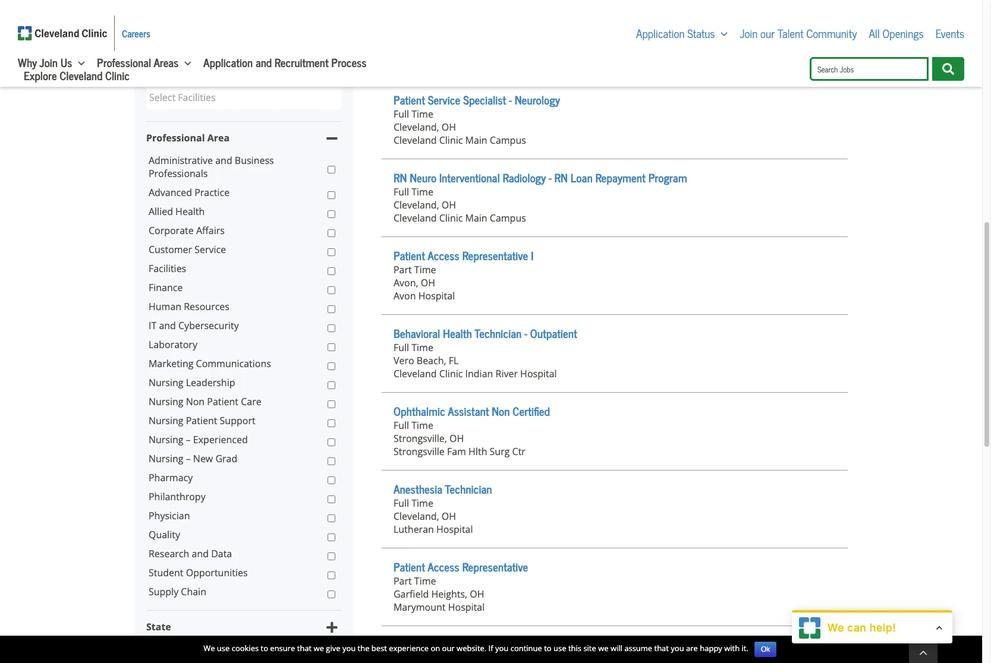 Task type: describe. For each thing, give the bounding box(es) containing it.
assume
[[625, 644, 652, 654]]

continue
[[511, 644, 542, 654]]

strongsville
[[394, 446, 445, 459]]

nursing for nursing leadership
[[149, 377, 183, 390]]

physician
[[149, 510, 190, 523]]

IT and Cybersecurity checkbox
[[328, 322, 335, 336]]

radiology
[[503, 168, 546, 187]]

support
[[220, 415, 255, 428]]

customer service
[[149, 243, 226, 256]]

part time cell for patient access representative i
[[394, 264, 836, 277]]

on
[[431, 644, 440, 654]]

surg
[[490, 446, 510, 459]]

strongsville,
[[394, 432, 447, 446]]

laboratory
[[149, 339, 197, 352]]

avon, oh cell
[[394, 277, 836, 290]]

Research and Data checkbox
[[328, 550, 335, 564]]

Nursing – Experienced checkbox
[[328, 436, 335, 450]]

cleveland, oh cell for patient service specialist - neurology
[[394, 121, 836, 134]]

human
[[149, 300, 181, 314]]

leadership
[[186, 377, 235, 390]]

ensure
[[270, 644, 295, 654]]

why join us link
[[18, 53, 72, 71]]

patient access representative part time garfield heights, oh marymount hospital
[[394, 558, 528, 614]]

the
[[358, 644, 370, 654]]

new
[[193, 453, 213, 466]]

garfield
[[394, 588, 429, 601]]

us
[[60, 53, 72, 71]]

hospital inside behavioral health technician - outpatient full time vero beach, fl cleveland clinic indian river hospital
[[520, 368, 557, 381]]

1 use from the left
[[217, 644, 230, 654]]

patient access representative link
[[394, 558, 528, 576]]

we can help! button
[[792, 613, 953, 644]]

allied health
[[149, 205, 205, 218]]

hlth
[[469, 446, 487, 459]]

student opportunities
[[149, 567, 248, 580]]

Nursing – New Grad checkbox
[[328, 455, 335, 469]]

behavioral health technician - outpatient link
[[394, 324, 577, 343]]

cleveland, inside patient service specialist - neurology full time cleveland, oh cleveland clinic main campus
[[394, 121, 439, 134]]

clinic inside rn neuro interventional radiology - rn loan repayment program full time cleveland, oh cleveland clinic main campus
[[439, 212, 463, 225]]

- for outpatient
[[525, 324, 527, 343]]

indian
[[465, 368, 493, 381]]

Facility search field
[[149, 91, 338, 104]]

1 to from the left
[[261, 644, 268, 654]]

time inside ophthalmic assistant non certified full time strongsville, oh strongsville fam hlth surg ctr
[[412, 419, 433, 432]]

vero beach, fl cell
[[394, 355, 836, 368]]

data
[[211, 548, 232, 561]]

rn neuro interventional radiology - rn loan repayment program full time cleveland, oh cleveland clinic main campus
[[394, 168, 687, 225]]

lutheran hospital cell
[[394, 523, 836, 537]]

professional area
[[146, 132, 230, 145]]

time inside the anesthesia technician full time cleveland, oh lutheran hospital
[[412, 497, 433, 510]]

ophthalmic assistant non certified link
[[394, 402, 550, 421]]

marymount
[[394, 601, 446, 614]]

it and cybersecurity
[[149, 320, 239, 333]]

ok
[[761, 646, 770, 654]]

nursing leadership
[[149, 377, 235, 390]]

> button
[[577, 639, 599, 663]]

nursing for nursing patient support
[[149, 415, 183, 428]]

professional for professional area
[[146, 132, 205, 145]]

it.
[[742, 644, 749, 654]]

Pharmacy checkbox
[[328, 474, 335, 488]]

interventional
[[439, 168, 500, 187]]

facility
[[146, 63, 180, 76]]

experience
[[389, 644, 429, 654]]

process
[[331, 53, 367, 71]]

Supply Chain checkbox
[[328, 588, 335, 602]]

campus inside patient service specialist - neurology full time cleveland, oh cleveland clinic main campus
[[490, 134, 526, 147]]

full inside ophthalmic assistant non certified full time strongsville, oh strongsville fam hlth surg ctr
[[394, 419, 409, 432]]

Nursing Patient Support checkbox
[[328, 417, 335, 431]]

2 button
[[422, 639, 444, 663]]

all
[[869, 24, 880, 42]]

talent
[[778, 24, 804, 42]]

research and data
[[149, 548, 232, 561]]

communications
[[196, 358, 271, 371]]

pharmacy
[[149, 472, 193, 485]]

Marketing Communications checkbox
[[328, 360, 335, 374]]

clinic inside behavioral health technician - outpatient full time vero beach, fl cleveland clinic indian river hospital
[[439, 368, 463, 381]]

explore cleveland clinic link
[[24, 66, 130, 84]]

grad
[[216, 453, 237, 466]]

loan
[[571, 168, 593, 187]]

logo image
[[799, 618, 821, 639]]

hirevue chatbot element
[[792, 610, 953, 644]]

marketing
[[149, 358, 194, 371]]

patient for patient access representative i
[[394, 246, 425, 265]]

1 cell from the top
[[394, 30, 836, 43]]

full inside rn neuro interventional radiology - rn loan repayment program full time cleveland, oh cleveland clinic main campus
[[394, 186, 409, 199]]

marymount hospital cell
[[394, 601, 836, 614]]

specialist
[[463, 91, 506, 109]]

6
[[554, 644, 559, 657]]

nursing for nursing – experienced
[[149, 434, 183, 447]]

garfield heights, oh cell
[[394, 588, 836, 601]]

full time cell for anesthesia technician
[[394, 497, 836, 510]]

affairs
[[196, 224, 225, 237]]

patient for patient access representative
[[394, 558, 425, 576]]

corporate
[[149, 224, 194, 237]]

access for patient access representative
[[428, 558, 459, 576]]

practice
[[195, 186, 230, 199]]

health for behavioral
[[443, 324, 472, 343]]

- for neurology
[[509, 91, 512, 109]]

behavioral
[[394, 324, 440, 343]]

2 rn from the left
[[555, 168, 568, 187]]

service for patient
[[428, 91, 460, 109]]

1 vertical spatial join
[[39, 53, 58, 71]]

fl
[[449, 355, 459, 368]]

oh inside ophthalmic assistant non certified full time strongsville, oh strongsville fam hlth surg ctr
[[450, 432, 464, 446]]

representative for patient access representative i
[[462, 246, 528, 265]]

events
[[936, 24, 965, 42]]

Quality checkbox
[[328, 531, 335, 545]]

non inside ophthalmic assistant non certified full time strongsville, oh strongsville fam hlth surg ctr
[[492, 402, 510, 421]]

customer
[[149, 243, 192, 256]]

oh inside patient access representative part time garfield heights, oh marymount hospital
[[470, 588, 484, 601]]

oh inside patient access representative i part time avon, oh avon hospital
[[421, 277, 435, 290]]

Submit search jobs submit
[[932, 57, 965, 81]]

oh inside the anesthesia technician full time cleveland, oh lutheran hospital
[[442, 510, 456, 523]]

strongsville fam hlth surg ctr cell
[[394, 446, 836, 459]]

heights,
[[431, 588, 468, 601]]

1 rn from the left
[[394, 168, 407, 187]]

4
[[492, 644, 497, 657]]

if
[[489, 644, 493, 654]]

Laboratory checkbox
[[328, 341, 335, 355]]

areas
[[154, 53, 179, 71]]

professional areas
[[97, 53, 179, 71]]

behavioral health technician - outpatient full time vero beach, fl cleveland clinic indian river hospital
[[394, 324, 577, 381]]

– for experienced
[[186, 434, 191, 447]]

cleveland clinic main campus cell for neurology
[[394, 134, 836, 147]]

Philanthropy checkbox
[[328, 493, 335, 507]]

area
[[207, 132, 230, 145]]

professional areas link
[[97, 53, 179, 71]]

oh inside patient service specialist - neurology full time cleveland, oh cleveland clinic main campus
[[442, 121, 456, 134]]

experienced
[[193, 434, 248, 447]]

research
[[149, 548, 189, 561]]

advanced
[[149, 186, 192, 199]]

time inside patient access representative part time garfield heights, oh marymount hospital
[[414, 575, 436, 588]]

repayment
[[596, 168, 646, 187]]

cleveland inside application and recruitment process explore cleveland clinic
[[60, 66, 102, 84]]

site
[[584, 644, 596, 654]]

patient for patient service specialist - neurology
[[394, 91, 425, 109]]

neurology
[[515, 91, 560, 109]]

full inside the anesthesia technician full time cleveland, oh lutheran hospital
[[394, 497, 409, 510]]

status
[[688, 24, 715, 42]]

avon,
[[394, 277, 418, 290]]

1 you from the left
[[342, 644, 356, 654]]

professionals
[[149, 167, 208, 180]]

corporate affairs
[[149, 224, 225, 237]]

are
[[686, 644, 698, 654]]

supply
[[149, 586, 178, 599]]

cleveland inside rn neuro interventional radiology - rn loan repayment program full time cleveland, oh cleveland clinic main campus
[[394, 212, 437, 225]]

3 you from the left
[[671, 644, 684, 654]]

1 we from the left
[[314, 644, 324, 654]]

cybersecurity
[[178, 320, 239, 333]]



Task type: locate. For each thing, give the bounding box(es) containing it.
all openings link
[[869, 24, 924, 42]]

cleveland
[[60, 66, 102, 84], [394, 134, 437, 147], [394, 212, 437, 225], [394, 368, 437, 381]]

0 vertical spatial campus
[[490, 134, 526, 147]]

1 vertical spatial –
[[186, 453, 191, 466]]

1 vertical spatial -
[[549, 168, 552, 187]]

0 vertical spatial part
[[394, 264, 412, 277]]

0 vertical spatial main
[[465, 134, 487, 147]]

why
[[18, 53, 37, 71]]

0 horizontal spatial our
[[442, 644, 455, 654]]

1 part time cell from the top
[[394, 264, 836, 277]]

1 vertical spatial we
[[203, 644, 215, 654]]

5 full from the top
[[394, 497, 409, 510]]

hospital inside patient access representative part time garfield heights, oh marymount hospital
[[448, 601, 485, 614]]

1 vertical spatial service
[[195, 243, 226, 256]]

ophthalmic assistant non certified full time strongsville, oh strongsville fam hlth surg ctr
[[394, 402, 550, 459]]

full inside patient service specialist - neurology full time cleveland, oh cleveland clinic main campus
[[394, 108, 409, 121]]

we for we can help!
[[828, 622, 845, 635]]

5 button
[[515, 639, 537, 663]]

0 horizontal spatial use
[[217, 644, 230, 654]]

4 button
[[484, 639, 506, 663]]

access inside patient access representative i part time avon, oh avon hospital
[[428, 246, 459, 265]]

neuro
[[410, 168, 437, 187]]

technician down hlth
[[445, 480, 492, 499]]

application for and
[[203, 53, 253, 71]]

0 horizontal spatial rn
[[394, 168, 407, 187]]

and inside administrative and business professionals
[[215, 154, 232, 167]]

2 part from the top
[[394, 575, 412, 588]]

part up avon
[[394, 264, 412, 277]]

service down affairs
[[195, 243, 226, 256]]

and for business
[[215, 154, 232, 167]]

Administrative and Business Professionals checkbox
[[328, 157, 335, 183]]

hospital down patient access representative link
[[448, 601, 485, 614]]

main inside patient service specialist - neurology full time cleveland, oh cleveland clinic main campus
[[465, 134, 487, 147]]

application up facility search box
[[203, 53, 253, 71]]

1 vertical spatial professional
[[146, 132, 205, 145]]

you left are
[[671, 644, 684, 654]]

2 vertical spatial cleveland,
[[394, 510, 439, 523]]

patient
[[394, 91, 425, 109], [394, 246, 425, 265], [207, 396, 239, 409], [186, 415, 217, 428], [394, 558, 425, 576]]

full inside behavioral health technician - outpatient full time vero beach, fl cleveland clinic indian river hospital
[[394, 342, 409, 355]]

and for recruitment
[[256, 53, 272, 71]]

oh down interventional
[[442, 199, 456, 212]]

1 horizontal spatial health
[[443, 324, 472, 343]]

philanthropy
[[149, 491, 206, 504]]

we left cookies
[[203, 644, 215, 654]]

service left specialist
[[428, 91, 460, 109]]

1 cleveland, from the top
[[394, 121, 439, 134]]

that right ensure
[[297, 644, 312, 654]]

0 horizontal spatial non
[[186, 396, 205, 409]]

technician
[[475, 324, 522, 343], [445, 480, 492, 499]]

Nursing Leadership checkbox
[[328, 379, 335, 393]]

2 cell from the top
[[394, 56, 836, 69]]

Human Resources checkbox
[[328, 303, 335, 317]]

1 main from the top
[[465, 134, 487, 147]]

1 vertical spatial campus
[[490, 212, 526, 225]]

0 horizontal spatial that
[[297, 644, 312, 654]]

– up nursing – new grad at the left bottom of page
[[186, 434, 191, 447]]

we can help!
[[828, 622, 896, 635]]

rn left the loan on the right top of page
[[555, 168, 568, 187]]

application
[[636, 24, 685, 42], [203, 53, 253, 71]]

nursing – experienced
[[149, 434, 248, 447]]

1 cleveland, oh cell from the top
[[394, 121, 836, 134]]

health down advanced practice
[[175, 205, 205, 218]]

2 we from the left
[[598, 644, 609, 654]]

3 nursing from the top
[[149, 415, 183, 428]]

1 cleveland clinic main campus cell from the top
[[394, 134, 836, 147]]

1 horizontal spatial that
[[654, 644, 669, 654]]

campus down radiology
[[490, 212, 526, 225]]

state
[[146, 621, 171, 634]]

0 vertical spatial health
[[175, 205, 205, 218]]

- inside rn neuro interventional radiology - rn loan repayment program full time cleveland, oh cleveland clinic main campus
[[549, 168, 552, 187]]

2 – from the top
[[186, 453, 191, 466]]

clinic inside patient service specialist - neurology full time cleveland, oh cleveland clinic main campus
[[439, 134, 463, 147]]

3 full time cell from the top
[[394, 342, 836, 355]]

part time cell
[[394, 264, 836, 277], [394, 575, 836, 588]]

2 part time cell from the top
[[394, 575, 836, 588]]

main up patient access representative i 'link'
[[465, 212, 487, 225]]

assistant
[[448, 402, 489, 421]]

outpatient
[[530, 324, 577, 343]]

representative inside patient access representative part time garfield heights, oh marymount hospital
[[462, 558, 528, 576]]

to left 6
[[544, 644, 552, 654]]

part inside patient access representative i part time avon, oh avon hospital
[[394, 264, 412, 277]]

0 vertical spatial join
[[740, 24, 758, 42]]

cleveland, up neuro
[[394, 121, 439, 134]]

we left can
[[828, 622, 845, 635]]

patient access representative i part time avon, oh avon hospital
[[394, 246, 534, 303]]

3 full from the top
[[394, 342, 409, 355]]

allied
[[149, 205, 173, 218]]

cleveland clinic indian river hospital cell
[[394, 368, 836, 381]]

technician up "river"
[[475, 324, 522, 343]]

1 vertical spatial cleveland clinic main campus cell
[[394, 212, 836, 225]]

0 vertical spatial we
[[828, 622, 845, 635]]

non left certified
[[492, 402, 510, 421]]

patient inside patient access representative i part time avon, oh avon hospital
[[394, 246, 425, 265]]

cleveland up neuro
[[394, 134, 437, 147]]

service
[[428, 91, 460, 109], [195, 243, 226, 256]]

Customer Service checkbox
[[328, 246, 335, 259]]

1 access from the top
[[428, 246, 459, 265]]

our left talent
[[761, 24, 775, 42]]

application inside application and recruitment process explore cleveland clinic
[[203, 53, 253, 71]]

full time cell for rn neuro interventional radiology - rn loan repayment program
[[394, 186, 836, 199]]

and down area on the top
[[215, 154, 232, 167]]

1
[[400, 643, 404, 658]]

nursing up pharmacy
[[149, 453, 183, 466]]

give
[[326, 644, 340, 654]]

to
[[261, 644, 268, 654], [544, 644, 552, 654]]

cleveland, oh cell for anesthesia technician
[[394, 510, 836, 523]]

main up interventional
[[465, 134, 487, 147]]

5 full time cell from the top
[[394, 497, 836, 510]]

1 representative from the top
[[462, 246, 528, 265]]

opportunities
[[186, 567, 248, 580]]

hospital right "river"
[[520, 368, 557, 381]]

river
[[496, 368, 518, 381]]

0 vertical spatial service
[[428, 91, 460, 109]]

resources
[[184, 300, 230, 314]]

supply chain
[[149, 586, 206, 599]]

Advanced Practice checkbox
[[328, 189, 335, 202]]

clinic inside application and recruitment process explore cleveland clinic
[[105, 66, 130, 84]]

cleveland inside behavioral health technician - outpatient full time vero beach, fl cleveland clinic indian river hospital
[[394, 368, 437, 381]]

0 vertical spatial cleveland, oh cell
[[394, 121, 836, 134]]

we left give
[[314, 644, 324, 654]]

0 vertical spatial –
[[186, 434, 191, 447]]

hospital up patient access representative link
[[436, 523, 473, 537]]

representative for patient access representative
[[462, 558, 528, 576]]

oh inside rn neuro interventional radiology - rn loan repayment program full time cleveland, oh cleveland clinic main campus
[[442, 199, 456, 212]]

oh right heights,
[[470, 588, 484, 601]]

cleveland inside patient service specialist - neurology full time cleveland, oh cleveland clinic main campus
[[394, 134, 437, 147]]

Facilities checkbox
[[328, 265, 335, 278]]

1 vertical spatial representative
[[462, 558, 528, 576]]

Allied Health checkbox
[[328, 208, 335, 221]]

representative left i
[[462, 246, 528, 265]]

non down nursing leadership
[[186, 396, 205, 409]]

0 horizontal spatial we
[[314, 644, 324, 654]]

- right specialist
[[509, 91, 512, 109]]

representative up heights,
[[462, 558, 528, 576]]

0 vertical spatial cleveland,
[[394, 121, 439, 134]]

0 horizontal spatial to
[[261, 644, 268, 654]]

part time cell up marymount hospital cell
[[394, 575, 836, 588]]

we for we use cookies to ensure that we give you the best experience on our website. if you continue to use this site we will assume that you are happy with it.
[[203, 644, 215, 654]]

cleveland down neuro
[[394, 212, 437, 225]]

time inside behavioral health technician - outpatient full time vero beach, fl cleveland clinic indian river hospital
[[412, 342, 433, 355]]

nursing down nursing leadership
[[149, 396, 183, 409]]

Nursing Non Patient Care checkbox
[[328, 398, 335, 412]]

2 full time cell from the top
[[394, 186, 836, 199]]

professional left areas at top left
[[97, 53, 151, 71]]

use left cookies
[[217, 644, 230, 654]]

Student Opportunities checkbox
[[328, 569, 335, 583]]

student
[[149, 567, 183, 580]]

with
[[724, 644, 740, 654]]

application status
[[636, 24, 715, 42]]

cleveland clinic main campus cell
[[394, 134, 836, 147], [394, 212, 836, 225]]

1 vertical spatial health
[[443, 324, 472, 343]]

ctr
[[512, 446, 526, 459]]

0 vertical spatial technician
[[475, 324, 522, 343]]

strongsville, oh cell
[[394, 432, 836, 446]]

and
[[256, 53, 272, 71], [215, 154, 232, 167], [159, 320, 176, 333], [192, 548, 209, 561]]

1 full time cell from the top
[[394, 108, 836, 121]]

cleveland right explore
[[60, 66, 102, 84]]

2 horizontal spatial you
[[671, 644, 684, 654]]

2 to from the left
[[544, 644, 552, 654]]

0 horizontal spatial -
[[509, 91, 512, 109]]

health for allied
[[175, 205, 205, 218]]

1 vertical spatial main
[[465, 212, 487, 225]]

health inside behavioral health technician - outpatient full time vero beach, fl cleveland clinic indian river hospital
[[443, 324, 472, 343]]

application status link
[[636, 24, 715, 42]]

and for data
[[192, 548, 209, 561]]

3 cleveland, from the top
[[394, 510, 439, 523]]

health
[[175, 205, 205, 218], [443, 324, 472, 343]]

oh right avon,
[[421, 277, 435, 290]]

1 vertical spatial part time cell
[[394, 575, 836, 588]]

hospital
[[418, 290, 455, 303], [520, 368, 557, 381], [436, 523, 473, 537], [448, 601, 485, 614]]

all openings
[[869, 24, 924, 42]]

- inside patient service specialist - neurology full time cleveland, oh cleveland clinic main campus
[[509, 91, 512, 109]]

oh down patient service specialist - neurology link
[[442, 121, 456, 134]]

it
[[149, 320, 157, 333]]

1 vertical spatial cleveland,
[[394, 199, 439, 212]]

explore
[[24, 66, 57, 84]]

cleveland clinic main campus cell for -
[[394, 212, 836, 225]]

0 horizontal spatial we
[[203, 644, 215, 654]]

cleveland, down neuro
[[394, 199, 439, 212]]

nursing up nursing – experienced
[[149, 415, 183, 428]]

cleveland clinic main campus cell up repayment
[[394, 134, 836, 147]]

patient inside patient access representative part time garfield heights, oh marymount hospital
[[394, 558, 425, 576]]

nursing non patient care
[[149, 396, 261, 409]]

ophthalmic
[[394, 402, 445, 421]]

0 vertical spatial -
[[509, 91, 512, 109]]

0 vertical spatial cleveland clinic main campus cell
[[394, 134, 836, 147]]

nursing down the marketing
[[149, 377, 183, 390]]

we left will
[[598, 644, 609, 654]]

Finance checkbox
[[328, 284, 335, 298]]

clinic left "facility"
[[105, 66, 130, 84]]

2 use from the left
[[554, 644, 566, 654]]

1 horizontal spatial we
[[598, 644, 609, 654]]

0 vertical spatial access
[[428, 246, 459, 265]]

- left the outpatient
[[525, 324, 527, 343]]

care
[[241, 396, 261, 409]]

0 vertical spatial professional
[[97, 53, 151, 71]]

application for status
[[636, 24, 685, 42]]

4 full from the top
[[394, 419, 409, 432]]

non
[[186, 396, 205, 409], [492, 402, 510, 421]]

chain
[[181, 586, 206, 599]]

0 vertical spatial cell
[[394, 30, 836, 43]]

1 button
[[391, 639, 413, 663]]

row
[[382, 0, 848, 4]]

1 full from the top
[[394, 108, 409, 121]]

hospital inside the anesthesia technician full time cleveland, oh lutheran hospital
[[436, 523, 473, 537]]

part up marymount
[[394, 575, 412, 588]]

part time cell up avon hospital cell
[[394, 264, 836, 277]]

cleveland, oh cell
[[394, 121, 836, 134], [394, 199, 836, 212], [394, 510, 836, 523]]

None search field
[[810, 57, 965, 81]]

beach,
[[417, 355, 446, 368]]

nursing patient support
[[149, 415, 255, 428]]

use left this at the right bottom of the page
[[554, 644, 566, 654]]

1 nursing from the top
[[149, 377, 183, 390]]

patient service specialist - neurology full time cleveland, oh cleveland clinic main campus
[[394, 91, 560, 147]]

campus inside rn neuro interventional radiology - rn loan repayment program full time cleveland, oh cleveland clinic main campus
[[490, 212, 526, 225]]

part inside patient access representative part time garfield heights, oh marymount hospital
[[394, 575, 412, 588]]

clinic left indian
[[439, 368, 463, 381]]

events link
[[936, 24, 965, 42]]

2 you from the left
[[495, 644, 509, 654]]

full time cell for ophthalmic assistant non certified
[[394, 419, 836, 432]]

service for customer
[[195, 243, 226, 256]]

1 horizontal spatial to
[[544, 644, 552, 654]]

rn left neuro
[[394, 168, 407, 187]]

join left talent
[[740, 24, 758, 42]]

1 horizontal spatial join
[[740, 24, 758, 42]]

you left the the at the left bottom of page
[[342, 644, 356, 654]]

patient access representative i link
[[394, 246, 534, 265]]

2 cleveland, oh cell from the top
[[394, 199, 836, 212]]

hospital inside patient access representative i part time avon, oh avon hospital
[[418, 290, 455, 303]]

and up student opportunities
[[192, 548, 209, 561]]

marketing communications
[[149, 358, 271, 371]]

1 horizontal spatial service
[[428, 91, 460, 109]]

– left new
[[186, 453, 191, 466]]

cleveland, oh cell for rn neuro interventional radiology - rn loan repayment program
[[394, 199, 836, 212]]

nursing – new grad
[[149, 453, 237, 466]]

0 horizontal spatial health
[[175, 205, 205, 218]]

6 button
[[546, 639, 568, 663]]

Corporate Affairs checkbox
[[328, 227, 335, 240]]

2 vertical spatial cleveland, oh cell
[[394, 510, 836, 523]]

1 vertical spatial cell
[[394, 56, 836, 69]]

that right assume
[[654, 644, 669, 654]]

5 nursing from the top
[[149, 453, 183, 466]]

cleveland, inside the anesthesia technician full time cleveland, oh lutheran hospital
[[394, 510, 439, 523]]

0 vertical spatial our
[[761, 24, 775, 42]]

patient inside patient service specialist - neurology full time cleveland, oh cleveland clinic main campus
[[394, 91, 425, 109]]

full time cell
[[394, 108, 836, 121], [394, 186, 836, 199], [394, 342, 836, 355], [394, 419, 836, 432], [394, 497, 836, 510]]

time inside patient access representative i part time avon, oh avon hospital
[[414, 264, 436, 277]]

application and recruitment process link
[[203, 53, 367, 71]]

1 horizontal spatial you
[[495, 644, 509, 654]]

campus
[[490, 134, 526, 147], [490, 212, 526, 225]]

and for cybersecurity
[[159, 320, 176, 333]]

access for patient access representative i
[[428, 246, 459, 265]]

nursing for nursing – new grad
[[149, 453, 183, 466]]

-
[[509, 91, 512, 109], [549, 168, 552, 187], [525, 324, 527, 343]]

service inside patient service specialist - neurology full time cleveland, oh cleveland clinic main campus
[[428, 91, 460, 109]]

we inside we can help! button
[[828, 622, 845, 635]]

avon hospital cell
[[394, 290, 836, 303]]

1 part from the top
[[394, 264, 412, 277]]

1 horizontal spatial our
[[761, 24, 775, 42]]

– for new
[[186, 453, 191, 466]]

our
[[761, 24, 775, 42], [442, 644, 455, 654]]

3 cleveland, oh cell from the top
[[394, 510, 836, 523]]

professional for professional areas
[[97, 53, 151, 71]]

1 that from the left
[[297, 644, 312, 654]]

1 horizontal spatial non
[[492, 402, 510, 421]]

part time cell for patient access representative
[[394, 575, 836, 588]]

oh left hlth
[[450, 432, 464, 446]]

1 vertical spatial part
[[394, 575, 412, 588]]

lutheran
[[394, 523, 434, 537]]

1 campus from the top
[[490, 134, 526, 147]]

0 vertical spatial application
[[636, 24, 685, 42]]

technician inside the anesthesia technician full time cleveland, oh lutheran hospital
[[445, 480, 492, 499]]

0 horizontal spatial application
[[203, 53, 253, 71]]

application left status
[[636, 24, 685, 42]]

Physician checkbox
[[328, 512, 335, 526]]

and left the recruitment
[[256, 53, 272, 71]]

representative inside patient access representative i part time avon, oh avon hospital
[[462, 246, 528, 265]]

4 full time cell from the top
[[394, 419, 836, 432]]

full time cell for patient service specialist - neurology
[[394, 108, 836, 121]]

and right the it
[[159, 320, 176, 333]]

2 campus from the top
[[490, 212, 526, 225]]

human resources
[[149, 300, 230, 314]]

join left us at the left top of the page
[[39, 53, 58, 71]]

campus up radiology
[[490, 134, 526, 147]]

2 main from the top
[[465, 212, 487, 225]]

we
[[314, 644, 324, 654], [598, 644, 609, 654]]

Search Jobs text field
[[810, 57, 929, 81]]

1 horizontal spatial rn
[[555, 168, 568, 187]]

clinic up patient access representative i 'link'
[[439, 212, 463, 225]]

2 access from the top
[[428, 558, 459, 576]]

cleveland up ophthalmic
[[394, 368, 437, 381]]

recruitment
[[275, 53, 329, 71]]

clinic up interventional
[[439, 134, 463, 147]]

2 representative from the top
[[462, 558, 528, 576]]

main inside rn neuro interventional radiology - rn loan repayment program full time cleveland, oh cleveland clinic main campus
[[465, 212, 487, 225]]

0 vertical spatial part time cell
[[394, 264, 836, 277]]

1 – from the top
[[186, 434, 191, 447]]

and inside application and recruitment process explore cleveland clinic
[[256, 53, 272, 71]]

1 vertical spatial application
[[203, 53, 253, 71]]

nursing for nursing non patient care
[[149, 396, 183, 409]]

–
[[186, 434, 191, 447], [186, 453, 191, 466]]

oh down anesthesia technician link
[[442, 510, 456, 523]]

2 that from the left
[[654, 644, 669, 654]]

1 horizontal spatial application
[[636, 24, 685, 42]]

happy
[[700, 644, 722, 654]]

openings
[[883, 24, 924, 42]]

cleveland, inside rn neuro interventional radiology - rn loan repayment program full time cleveland, oh cleveland clinic main campus
[[394, 199, 439, 212]]

0 horizontal spatial service
[[195, 243, 226, 256]]

cleveland, down anesthesia
[[394, 510, 439, 523]]

professional up administrative
[[146, 132, 205, 145]]

2 cleveland clinic main campus cell from the top
[[394, 212, 836, 225]]

1 vertical spatial our
[[442, 644, 455, 654]]

technician inside behavioral health technician - outpatient full time vero beach, fl cleveland clinic indian river hospital
[[475, 324, 522, 343]]

4 nursing from the top
[[149, 434, 183, 447]]

1 horizontal spatial use
[[554, 644, 566, 654]]

health up 'fl'
[[443, 324, 472, 343]]

cleveland clinic main campus cell down repayment
[[394, 212, 836, 225]]

1 vertical spatial technician
[[445, 480, 492, 499]]

access inside patient access representative part time garfield heights, oh marymount hospital
[[428, 558, 459, 576]]

business
[[235, 154, 274, 167]]

to left ensure
[[261, 644, 268, 654]]

0 horizontal spatial join
[[39, 53, 58, 71]]

facilities
[[149, 262, 186, 276]]

full time cell for behavioral health technician - outpatient
[[394, 342, 836, 355]]

rn neuro interventional radiology - rn loan repayment program link
[[394, 168, 687, 187]]

1 vertical spatial cleveland, oh cell
[[394, 199, 836, 212]]

0 vertical spatial representative
[[462, 246, 528, 265]]

time inside rn neuro interventional radiology - rn loan repayment program full time cleveland, oh cleveland clinic main campus
[[412, 186, 433, 199]]

2 vertical spatial -
[[525, 324, 527, 343]]

2 horizontal spatial -
[[549, 168, 552, 187]]

2 nursing from the top
[[149, 396, 183, 409]]

1 vertical spatial access
[[428, 558, 459, 576]]

1 horizontal spatial we
[[828, 622, 845, 635]]

time inside patient service specialist - neurology full time cleveland, oh cleveland clinic main campus
[[412, 108, 433, 121]]

cell
[[394, 30, 836, 43], [394, 56, 836, 69]]

hospital right avon
[[418, 290, 455, 303]]

use
[[217, 644, 230, 654], [554, 644, 566, 654]]

you right if
[[495, 644, 509, 654]]

>>
[[616, 644, 627, 657]]

that
[[297, 644, 312, 654], [654, 644, 669, 654]]

our right on
[[442, 644, 455, 654]]

- right radiology
[[549, 168, 552, 187]]

representative
[[462, 246, 528, 265], [462, 558, 528, 576]]

2 cleveland, from the top
[[394, 199, 439, 212]]

patient service specialist - neurology link
[[394, 91, 560, 109]]

- inside behavioral health technician - outpatient full time vero beach, fl cleveland clinic indian river hospital
[[525, 324, 527, 343]]

nursing up nursing – new grad at the left bottom of page
[[149, 434, 183, 447]]

join our talent community link
[[740, 24, 857, 42]]

2 full from the top
[[394, 186, 409, 199]]

1 horizontal spatial -
[[525, 324, 527, 343]]

0 horizontal spatial you
[[342, 644, 356, 654]]



Task type: vqa. For each thing, say whether or not it's contained in the screenshot.
explore cleveland clinic
no



